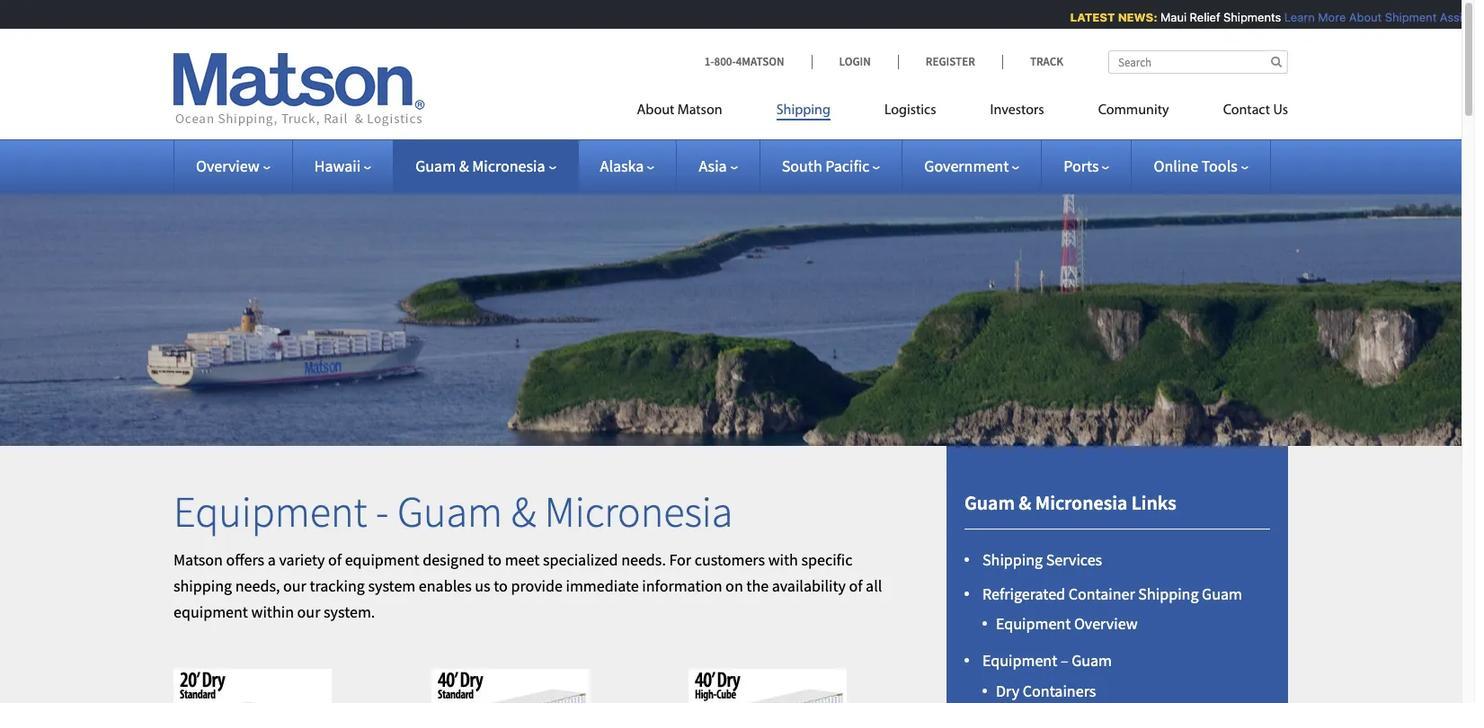 Task type: vqa. For each thing, say whether or not it's contained in the screenshot.
Government
yes



Task type: describe. For each thing, give the bounding box(es) containing it.
south pacific
[[782, 156, 870, 176]]

refrigerated container shipping guam
[[983, 583, 1243, 604]]

1 horizontal spatial equipment
[[345, 549, 420, 570]]

equipment overview
[[996, 613, 1138, 634]]

1 vertical spatial to
[[494, 575, 508, 596]]

hawaii link
[[314, 156, 371, 176]]

online
[[1154, 156, 1199, 176]]

on
[[726, 575, 743, 596]]

latest news: maui relief shipments learn more about shipment assistan
[[1064, 10, 1475, 24]]

about matson link
[[637, 94, 750, 131]]

provide
[[511, 575, 563, 596]]

meet
[[505, 549, 540, 570]]

online tools link
[[1154, 156, 1249, 176]]

with
[[768, 549, 798, 570]]

investors
[[990, 103, 1044, 118]]

shipping link
[[750, 94, 858, 131]]

refrigerated container shipping guam link
[[983, 583, 1243, 604]]

dry
[[996, 680, 1020, 701]]

shipping for shipping
[[776, 103, 831, 118]]

1-
[[705, 54, 714, 69]]

login
[[839, 54, 871, 69]]

top menu navigation
[[637, 94, 1288, 131]]

overview link
[[196, 156, 270, 176]]

equipment - guam & micronesia
[[174, 485, 733, 539]]

search image
[[1271, 56, 1282, 67]]

register link
[[898, 54, 1002, 69]]

within
[[251, 601, 294, 622]]

1-800-4matson
[[705, 54, 784, 69]]

tools
[[1202, 156, 1238, 176]]

asia
[[699, 156, 727, 176]]

matson inside top menu navigation
[[678, 103, 723, 118]]

equipment – guam
[[983, 650, 1112, 671]]

logistics
[[885, 103, 936, 118]]

shipping services link
[[983, 549, 1102, 570]]

learn more about shipment assistan link
[[1278, 10, 1475, 24]]

about matson
[[637, 103, 723, 118]]

online tools
[[1154, 156, 1238, 176]]

about inside top menu navigation
[[637, 103, 675, 118]]

0 horizontal spatial equipment
[[174, 601, 248, 622]]

equipment for equipment overview
[[996, 613, 1071, 634]]

more
[[1311, 10, 1339, 24]]

contact
[[1223, 103, 1270, 118]]

1-800-4matson link
[[705, 54, 811, 69]]

register
[[926, 54, 975, 69]]

–
[[1061, 650, 1069, 671]]

alaska
[[600, 156, 644, 176]]

1 horizontal spatial &
[[511, 485, 536, 539]]

login link
[[811, 54, 898, 69]]

0 vertical spatial to
[[488, 549, 502, 570]]

us
[[475, 575, 491, 596]]

-
[[376, 485, 389, 539]]

equipment – guam link
[[983, 650, 1112, 671]]

system
[[368, 575, 416, 596]]

dry containers link
[[996, 680, 1096, 701]]

ports link
[[1064, 156, 1110, 176]]

pacific
[[826, 156, 870, 176]]

matson containership sailing for guam shipping service. image
[[0, 165, 1462, 446]]

us
[[1273, 103, 1288, 118]]

system.
[[324, 601, 375, 622]]

hawaii
[[314, 156, 361, 176]]

learn
[[1278, 10, 1308, 24]]

a
[[268, 549, 276, 570]]

tracking
[[310, 575, 365, 596]]

equipment for equipment – guam
[[983, 650, 1058, 671]]

matson offers a variety of equipment designed to meet specialized needs. for customers with specific shipping needs, our tracking system enables us to provide immediate information on the availability of all equipment within our system.
[[174, 549, 882, 622]]

variety
[[279, 549, 325, 570]]

news:
[[1111, 10, 1151, 24]]

offers
[[226, 549, 264, 570]]

government
[[925, 156, 1009, 176]]

1 horizontal spatial of
[[849, 575, 863, 596]]

micronesia for guam & micronesia links
[[1036, 490, 1128, 516]]



Task type: locate. For each thing, give the bounding box(es) containing it.
matson inside matson offers a variety of equipment designed to meet specialized needs. for customers with specific shipping needs, our tracking system enables us to provide immediate information on the availability of all equipment within our system.
[[174, 549, 223, 570]]

1 vertical spatial about
[[637, 103, 675, 118]]

our down variety
[[283, 575, 306, 596]]

matson
[[678, 103, 723, 118], [174, 549, 223, 570]]

matson down 1-
[[678, 103, 723, 118]]

shipping inside top menu navigation
[[776, 103, 831, 118]]

0 horizontal spatial matson
[[174, 549, 223, 570]]

&
[[459, 156, 469, 176], [511, 485, 536, 539], [1019, 490, 1032, 516]]

1 vertical spatial shipping
[[983, 549, 1043, 570]]

1 vertical spatial our
[[297, 601, 320, 622]]

matson up shipping
[[174, 549, 223, 570]]

container
[[1069, 583, 1135, 604]]

about up 'alaska' link at the top left of page
[[637, 103, 675, 118]]

alaska link
[[600, 156, 655, 176]]

equipment for equipment - guam & micronesia
[[174, 485, 367, 539]]

containers
[[1023, 680, 1096, 701]]

all
[[866, 575, 882, 596]]

shipping
[[174, 575, 232, 596]]

government link
[[925, 156, 1020, 176]]

shipping up south
[[776, 103, 831, 118]]

1 vertical spatial equipment
[[174, 601, 248, 622]]

immediate
[[566, 575, 639, 596]]

to right us at the bottom of page
[[494, 575, 508, 596]]

assistan
[[1433, 10, 1475, 24]]

asia link
[[699, 156, 738, 176]]

1 vertical spatial of
[[849, 575, 863, 596]]

logistics link
[[858, 94, 963, 131]]

blue matson logo with ocean, shipping, truck, rail and logistics written beneath it. image
[[174, 53, 425, 127]]

shipping services
[[983, 549, 1102, 570]]

guam
[[416, 156, 456, 176], [397, 485, 503, 539], [965, 490, 1015, 516], [1202, 583, 1243, 604], [1072, 650, 1112, 671]]

micronesia inside section
[[1036, 490, 1128, 516]]

needs.
[[621, 549, 666, 570]]

0 vertical spatial overview
[[196, 156, 260, 176]]

micronesia for guam & micronesia
[[472, 156, 545, 176]]

about
[[1343, 10, 1375, 24], [637, 103, 675, 118]]

overview
[[196, 156, 260, 176], [1074, 613, 1138, 634]]

2 horizontal spatial &
[[1019, 490, 1032, 516]]

needs,
[[235, 575, 280, 596]]

maui
[[1154, 10, 1180, 24]]

0 horizontal spatial about
[[637, 103, 675, 118]]

& inside section
[[1019, 490, 1032, 516]]

0 vertical spatial equipment
[[345, 549, 420, 570]]

0 vertical spatial matson
[[678, 103, 723, 118]]

track
[[1030, 54, 1064, 69]]

shipment
[[1378, 10, 1430, 24]]

specific
[[802, 549, 853, 570]]

shipments
[[1217, 10, 1275, 24]]

designed
[[423, 549, 485, 570]]

the
[[747, 575, 769, 596]]

relief
[[1183, 10, 1214, 24]]

2 vertical spatial equipment
[[983, 650, 1058, 671]]

1 vertical spatial equipment
[[996, 613, 1071, 634]]

equipment down shipping
[[174, 601, 248, 622]]

information
[[642, 575, 722, 596]]

customers
[[695, 549, 765, 570]]

& for guam & micronesia links
[[1019, 490, 1032, 516]]

0 horizontal spatial &
[[459, 156, 469, 176]]

to left "meet"
[[488, 549, 502, 570]]

contact us link
[[1196, 94, 1288, 131]]

of
[[328, 549, 342, 570], [849, 575, 863, 596]]

equipment up "dry"
[[983, 650, 1058, 671]]

1 horizontal spatial about
[[1343, 10, 1375, 24]]

guam & micronesia
[[416, 156, 545, 176]]

& for guam & micronesia
[[459, 156, 469, 176]]

0 vertical spatial about
[[1343, 10, 1375, 24]]

south pacific link
[[782, 156, 880, 176]]

equipment down refrigerated
[[996, 613, 1071, 634]]

ports
[[1064, 156, 1099, 176]]

to
[[488, 549, 502, 570], [494, 575, 508, 596]]

guam & micronesia links
[[965, 490, 1177, 516]]

links
[[1132, 490, 1177, 516]]

0 vertical spatial shipping
[[776, 103, 831, 118]]

contact us
[[1223, 103, 1288, 118]]

south
[[782, 156, 822, 176]]

shipping for shipping services
[[983, 549, 1043, 570]]

0 horizontal spatial shipping
[[776, 103, 831, 118]]

our
[[283, 575, 306, 596], [297, 601, 320, 622]]

2 vertical spatial shipping
[[1139, 583, 1199, 604]]

investors link
[[963, 94, 1071, 131]]

refrigerated
[[983, 583, 1065, 604]]

None search field
[[1109, 50, 1288, 74]]

availability
[[772, 575, 846, 596]]

specialized
[[543, 549, 618, 570]]

0 vertical spatial our
[[283, 575, 306, 596]]

0 vertical spatial equipment
[[174, 485, 367, 539]]

1 vertical spatial overview
[[1074, 613, 1138, 634]]

4matson
[[736, 54, 784, 69]]

shipping up refrigerated
[[983, 549, 1043, 570]]

dry containers
[[996, 680, 1096, 701]]

services
[[1046, 549, 1102, 570]]

0 horizontal spatial overview
[[196, 156, 260, 176]]

equipment up a
[[174, 485, 367, 539]]

2 horizontal spatial shipping
[[1139, 583, 1199, 604]]

enables
[[419, 575, 472, 596]]

about right more
[[1343, 10, 1375, 24]]

1 horizontal spatial overview
[[1074, 613, 1138, 634]]

1 horizontal spatial shipping
[[983, 549, 1043, 570]]

guam & micronesia links section
[[924, 446, 1311, 703]]

800-
[[714, 54, 736, 69]]

1 vertical spatial matson
[[174, 549, 223, 570]]

guam & micronesia link
[[416, 156, 556, 176]]

equipment overview link
[[996, 613, 1138, 634]]

shipping
[[776, 103, 831, 118], [983, 549, 1043, 570], [1139, 583, 1199, 604]]

equipment up system
[[345, 549, 420, 570]]

equipment
[[174, 485, 367, 539], [996, 613, 1071, 634], [983, 650, 1058, 671]]

community link
[[1071, 94, 1196, 131]]

0 vertical spatial of
[[328, 549, 342, 570]]

community
[[1098, 103, 1169, 118]]

micronesia
[[472, 156, 545, 176], [545, 485, 733, 539], [1036, 490, 1128, 516]]

1 horizontal spatial matson
[[678, 103, 723, 118]]

for
[[669, 549, 692, 570]]

of up tracking
[[328, 549, 342, 570]]

equipment
[[345, 549, 420, 570], [174, 601, 248, 622]]

Search search field
[[1109, 50, 1288, 74]]

overview inside the guam & micronesia links section
[[1074, 613, 1138, 634]]

0 horizontal spatial of
[[328, 549, 342, 570]]

our right within
[[297, 601, 320, 622]]

track link
[[1002, 54, 1064, 69]]

shipping right container
[[1139, 583, 1199, 604]]

of left all
[[849, 575, 863, 596]]

latest
[[1064, 10, 1108, 24]]



